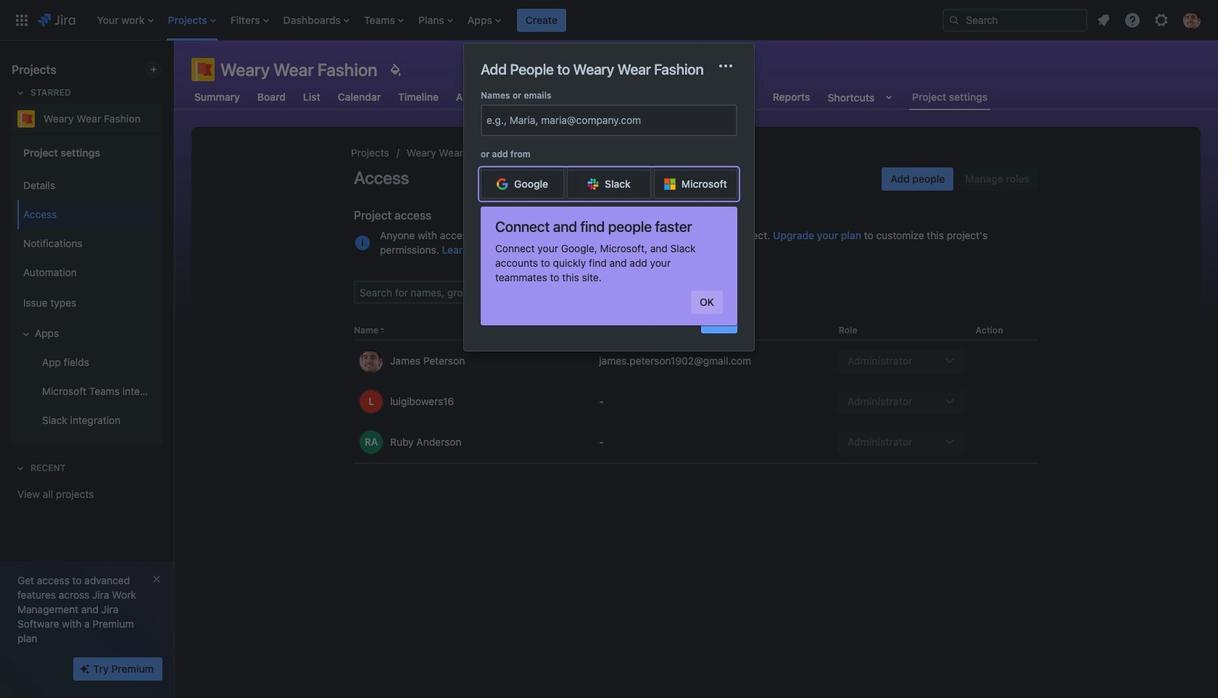 Task type: locate. For each thing, give the bounding box(es) containing it.
tab list
[[183, 84, 1000, 110]]

2 list item from the left
[[164, 0, 220, 40]]

close premium upgrade banner image
[[151, 574, 163, 585]]

group
[[15, 133, 157, 444], [15, 167, 157, 440], [882, 168, 1039, 191]]

jira image
[[38, 11, 75, 29], [38, 11, 75, 29]]

Search field
[[943, 8, 1088, 32]]

banner
[[0, 0, 1219, 41]]

None search field
[[943, 8, 1088, 32]]

collapse recent projects image
[[12, 460, 29, 477]]

list
[[90, 0, 932, 40], [1091, 7, 1210, 33]]

list item
[[93, 0, 158, 40], [164, 0, 220, 40], [226, 0, 273, 40], [279, 0, 354, 40], [360, 0, 408, 40], [414, 0, 458, 40], [463, 0, 506, 40], [517, 0, 567, 40]]

expand image
[[17, 326, 35, 343]]



Task type: describe. For each thing, give the bounding box(es) containing it.
8 list item from the left
[[517, 0, 567, 40]]

primary element
[[9, 0, 932, 40]]

4 list item from the left
[[279, 0, 354, 40]]

people and their roles element
[[354, 321, 1039, 464]]

5 list item from the left
[[360, 0, 408, 40]]

0 horizontal spatial list
[[90, 0, 932, 40]]

3 list item from the left
[[226, 0, 273, 40]]

1 list item from the left
[[93, 0, 158, 40]]

6 list item from the left
[[414, 0, 458, 40]]

7 list item from the left
[[463, 0, 506, 40]]

project access image
[[354, 234, 371, 252]]

search image
[[949, 14, 961, 26]]

Search for names, groups or email addresses text field
[[356, 282, 579, 303]]

1 horizontal spatial list
[[1091, 7, 1210, 33]]

collapse starred projects image
[[12, 84, 29, 102]]



Task type: vqa. For each thing, say whether or not it's contained in the screenshot.
the bottommost More icon
no



